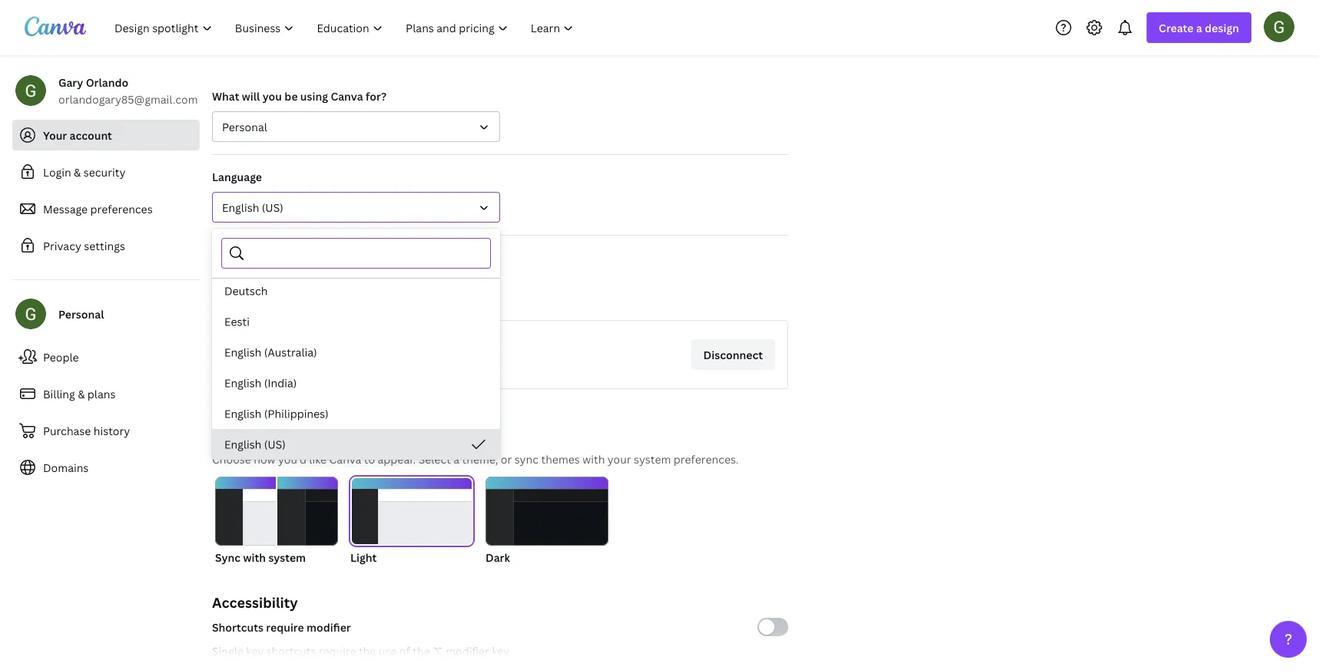 Task type: locate. For each thing, give the bounding box(es) containing it.
(us) down language
[[262, 200, 283, 215]]

(australia)
[[264, 345, 317, 360]]

for?
[[366, 89, 387, 103]]

social
[[272, 250, 303, 265]]

with
[[583, 452, 605, 467], [243, 551, 266, 565]]

0 vertical spatial canva
[[331, 89, 363, 103]]

modifier
[[307, 621, 351, 635], [446, 644, 490, 659]]

Light button
[[350, 477, 473, 566]]

0 vertical spatial (us)
[[262, 200, 283, 215]]

(us) inside button
[[262, 200, 283, 215]]

⌥
[[433, 644, 443, 659]]

1 vertical spatial &
[[78, 387, 85, 402]]

1 horizontal spatial system
[[634, 452, 671, 467]]

english (us) down language
[[222, 200, 283, 215]]

the
[[359, 644, 376, 659], [413, 644, 430, 659]]

use left log
[[304, 292, 323, 307]]

you
[[263, 89, 282, 103], [283, 292, 302, 307]]

key right single
[[246, 644, 264, 659]]

(us) down english (philippines) at the left
[[264, 438, 286, 452]]

language
[[212, 169, 262, 184]]

1 horizontal spatial the
[[413, 644, 430, 659]]

log
[[339, 292, 355, 307]]

0 vertical spatial &
[[74, 165, 81, 179]]

0 horizontal spatial personal
[[58, 307, 104, 322]]

modifier right ⌥
[[446, 644, 490, 659]]

0 horizontal spatial the
[[359, 644, 376, 659]]

personal
[[222, 119, 267, 134], [58, 307, 104, 322]]

modifier up single key shortcuts require the use of the ⌥ modifier key
[[307, 621, 351, 635]]

how
[[254, 452, 276, 467]]

canva inside theme choose how you'd like canva to appear. select a theme, or sync themes with your system preferences.
[[329, 452, 361, 467]]

1 vertical spatial with
[[243, 551, 266, 565]]

1 vertical spatial gary
[[280, 361, 305, 375]]

1 vertical spatial personal
[[58, 307, 104, 322]]

eesti button
[[212, 307, 500, 337]]

1 horizontal spatial personal
[[222, 119, 267, 134]]

1 vertical spatial a
[[454, 452, 460, 467]]

you for will
[[263, 89, 282, 103]]

0 vertical spatial system
[[634, 452, 671, 467]]

with right sync
[[243, 551, 266, 565]]

will
[[242, 89, 260, 103]]

(us)
[[262, 200, 283, 215], [264, 438, 286, 452]]

1 horizontal spatial orlando
[[308, 361, 350, 375]]

you right that
[[283, 292, 302, 307]]

purchase
[[43, 424, 91, 438]]

english inside english (philippines) button
[[224, 407, 262, 422]]

1 horizontal spatial gary
[[280, 361, 305, 375]]

english (india) button
[[212, 368, 500, 399]]

1 horizontal spatial key
[[492, 644, 510, 659]]

& right login
[[74, 165, 81, 179]]

gary up your account
[[58, 75, 83, 90]]

your account link
[[12, 120, 200, 151]]

system inside theme choose how you'd like canva to appear. select a theme, or sync themes with your system preferences.
[[634, 452, 671, 467]]

canva left for?
[[331, 89, 363, 103]]

you left be
[[263, 89, 282, 103]]

english for english (philippines) button
[[224, 407, 262, 422]]

1 horizontal spatial with
[[583, 452, 605, 467]]

english up theme
[[224, 407, 262, 422]]

1 vertical spatial (us)
[[264, 438, 286, 452]]

a
[[1197, 20, 1203, 35], [454, 452, 460, 467]]

0 vertical spatial personal
[[222, 119, 267, 134]]

1 vertical spatial use
[[379, 644, 397, 659]]

0 vertical spatial with
[[583, 452, 605, 467]]

domains link
[[12, 453, 200, 483]]

2 the from the left
[[413, 644, 430, 659]]

the left of
[[359, 644, 376, 659]]

2 vertical spatial canva
[[329, 452, 361, 467]]

english (us) inside button
[[222, 200, 283, 215]]

english (philippines) option
[[212, 399, 500, 430]]

personal up people
[[58, 307, 104, 322]]

orlandogary85@gmail.com
[[58, 92, 198, 106]]

to
[[325, 292, 336, 307], [369, 292, 380, 307], [364, 452, 375, 467]]

personal down will
[[222, 119, 267, 134]]

Sync with system button
[[215, 477, 338, 566]]

of
[[399, 644, 410, 659]]

a left design
[[1197, 20, 1203, 35]]

your
[[608, 452, 631, 467]]

system up accessibility
[[268, 551, 306, 565]]

english
[[222, 200, 259, 215], [224, 345, 262, 360], [224, 376, 262, 391], [224, 407, 262, 422], [224, 438, 262, 452]]

select
[[419, 452, 451, 467]]

1 horizontal spatial modifier
[[446, 644, 490, 659]]

english left (india)
[[224, 376, 262, 391]]

require up shortcuts
[[266, 621, 304, 635]]

privacy settings link
[[12, 231, 200, 261]]

0 vertical spatial you
[[263, 89, 282, 103]]

(philippines)
[[264, 407, 329, 422]]

gary down (australia)
[[280, 361, 305, 375]]

deutsch
[[224, 284, 268, 299]]

with inside button
[[243, 551, 266, 565]]

1 vertical spatial system
[[268, 551, 306, 565]]

english (us)
[[222, 200, 283, 215], [224, 438, 286, 452]]

gary inside google gary orlando
[[280, 361, 305, 375]]

0 vertical spatial orlando
[[86, 75, 128, 90]]

system right the your
[[634, 452, 671, 467]]

english down eesti
[[224, 345, 262, 360]]

english down language
[[222, 200, 259, 215]]

appear.
[[378, 452, 416, 467]]

0 vertical spatial modifier
[[307, 621, 351, 635]]

security
[[84, 165, 126, 179]]

theme choose how you'd like canva to appear. select a theme, or sync themes with your system preferences.
[[212, 426, 739, 467]]

0 horizontal spatial a
[[454, 452, 460, 467]]

a inside theme choose how you'd like canva to appear. select a theme, or sync themes with your system preferences.
[[454, 452, 460, 467]]

domains
[[43, 461, 89, 475]]

eesti
[[224, 315, 250, 329]]

use left of
[[379, 644, 397, 659]]

0 horizontal spatial use
[[304, 292, 323, 307]]

& left plans
[[78, 387, 85, 402]]

0 vertical spatial a
[[1197, 20, 1203, 35]]

1 vertical spatial you
[[283, 292, 302, 307]]

0 horizontal spatial modifier
[[307, 621, 351, 635]]

purchase history
[[43, 424, 130, 438]]

& for login
[[74, 165, 81, 179]]

disconnect button
[[691, 340, 775, 370]]

key
[[246, 644, 264, 659], [492, 644, 510, 659]]

canva right in
[[383, 292, 415, 307]]

login & security
[[43, 165, 126, 179]]

english down english (philippines) at the left
[[224, 438, 262, 452]]

english inside english (us) button
[[224, 438, 262, 452]]

english inside english (india) button
[[224, 376, 262, 391]]

0 horizontal spatial orlando
[[86, 75, 128, 90]]

theme,
[[462, 452, 498, 467]]

0 horizontal spatial system
[[268, 551, 306, 565]]

orlando
[[86, 75, 128, 90], [308, 361, 350, 375]]

& for billing
[[78, 387, 85, 402]]

a right the select in the left bottom of the page
[[454, 452, 460, 467]]

0 horizontal spatial require
[[266, 621, 304, 635]]

require
[[266, 621, 304, 635], [319, 644, 356, 659]]

Language: English (US) button
[[212, 192, 500, 223]]

the left ⌥
[[413, 644, 430, 659]]

english inside language: english (us) button
[[222, 200, 259, 215]]

english (us) down english (philippines) at the left
[[224, 438, 286, 452]]

account
[[70, 128, 112, 143]]

None search field
[[252, 239, 481, 268]]

gary
[[58, 75, 83, 90], [280, 361, 305, 375]]

0 vertical spatial gary
[[58, 75, 83, 90]]

0 vertical spatial require
[[266, 621, 304, 635]]

key right ⌥
[[492, 644, 510, 659]]

1 vertical spatial orlando
[[308, 361, 350, 375]]

1 vertical spatial english (us)
[[224, 438, 286, 452]]

0 horizontal spatial with
[[243, 551, 266, 565]]

use
[[304, 292, 323, 307], [379, 644, 397, 659]]

connected social accounts
[[212, 250, 353, 265]]

0 vertical spatial english (us)
[[222, 200, 283, 215]]

english for language: english (us) button
[[222, 200, 259, 215]]

require right shortcuts
[[319, 644, 356, 659]]

1 horizontal spatial require
[[319, 644, 356, 659]]

2 key from the left
[[492, 644, 510, 659]]

single key shortcuts require the use of the ⌥ modifier key
[[212, 644, 510, 659]]

google
[[280, 341, 317, 355]]

gary inside gary orlando orlandogary85@gmail.com
[[58, 75, 83, 90]]

sync
[[515, 452, 539, 467]]

canva right like
[[329, 452, 361, 467]]

Dark button
[[486, 477, 609, 566]]

1 horizontal spatial a
[[1197, 20, 1203, 35]]

create a design button
[[1147, 12, 1252, 43]]

light
[[350, 551, 377, 565]]

choose
[[212, 452, 251, 467]]

preferences.
[[674, 452, 739, 467]]

english inside english (australia) button
[[224, 345, 262, 360]]

with left the your
[[583, 452, 605, 467]]

design
[[1205, 20, 1240, 35]]

to left the appear.
[[364, 452, 375, 467]]

0 horizontal spatial gary
[[58, 75, 83, 90]]

english (australia)
[[224, 345, 317, 360]]

0 horizontal spatial key
[[246, 644, 264, 659]]

eesti option
[[212, 307, 500, 337]]

&
[[74, 165, 81, 179], [78, 387, 85, 402]]

1 horizontal spatial use
[[379, 644, 397, 659]]



Task type: describe. For each thing, give the bounding box(es) containing it.
billing & plans
[[43, 387, 116, 402]]

disconnect
[[704, 348, 763, 362]]

shortcuts require modifier
[[212, 621, 351, 635]]

be
[[285, 89, 298, 103]]

deutsch option
[[212, 276, 500, 307]]

login
[[43, 165, 71, 179]]

to left log
[[325, 292, 336, 307]]

1 vertical spatial modifier
[[446, 644, 490, 659]]

personal inside button
[[222, 119, 267, 134]]

1 vertical spatial require
[[319, 644, 356, 659]]

Personal button
[[212, 111, 500, 142]]

like
[[309, 452, 327, 467]]

deutsch button
[[212, 276, 500, 307]]

canva for what
[[331, 89, 363, 103]]

connected
[[212, 250, 270, 265]]

top level navigation element
[[105, 12, 587, 43]]

create a design
[[1159, 20, 1240, 35]]

preferences
[[90, 202, 153, 216]]

people
[[43, 350, 79, 365]]

english (philippines) button
[[212, 399, 500, 430]]

1 vertical spatial canva
[[383, 292, 415, 307]]

or
[[501, 452, 512, 467]]

services
[[212, 292, 256, 307]]

english for english (australia) button
[[224, 345, 262, 360]]

history
[[94, 424, 130, 438]]

you'd
[[278, 452, 307, 467]]

message
[[43, 202, 88, 216]]

with inside theme choose how you'd like canva to appear. select a theme, or sync themes with your system preferences.
[[583, 452, 605, 467]]

shortcuts
[[212, 621, 264, 635]]

theme
[[212, 426, 258, 445]]

settings
[[84, 239, 125, 253]]

people link
[[12, 342, 200, 373]]

1 the from the left
[[359, 644, 376, 659]]

orlando inside gary orlando orlandogary85@gmail.com
[[86, 75, 128, 90]]

english for english (india) button
[[224, 376, 262, 391]]

that
[[258, 292, 280, 307]]

to right in
[[369, 292, 380, 307]]

english (us) inside button
[[224, 438, 286, 452]]

message preferences link
[[12, 194, 200, 224]]

(india)
[[264, 376, 297, 391]]

gary orlando image
[[1264, 11, 1295, 42]]

gary orlando orlandogary85@gmail.com
[[58, 75, 198, 106]]

a inside dropdown button
[[1197, 20, 1203, 35]]

what will you be using canva for?
[[212, 89, 387, 103]]

purchase history link
[[12, 416, 200, 446]]

billing
[[43, 387, 75, 402]]

english (australia) button
[[212, 337, 500, 368]]

english (india)
[[224, 376, 297, 391]]

privacy
[[43, 239, 81, 253]]

accounts
[[305, 250, 353, 265]]

canva for theme
[[329, 452, 361, 467]]

login & security link
[[12, 157, 200, 188]]

(us) inside button
[[264, 438, 286, 452]]

using
[[300, 89, 328, 103]]

english (us) option
[[212, 430, 500, 460]]

system inside button
[[268, 551, 306, 565]]

english (australia) option
[[212, 337, 500, 368]]

english (philippines)
[[224, 407, 329, 422]]

0 vertical spatial use
[[304, 292, 323, 307]]

your account
[[43, 128, 112, 143]]

single
[[212, 644, 243, 659]]

you for that
[[283, 292, 302, 307]]

google gary orlando
[[280, 341, 350, 375]]

orlando inside google gary orlando
[[308, 361, 350, 375]]

billing & plans link
[[12, 379, 200, 410]]

shortcuts
[[266, 644, 316, 659]]

in
[[357, 292, 367, 307]]

themes
[[541, 452, 580, 467]]

privacy settings
[[43, 239, 125, 253]]

what
[[212, 89, 239, 103]]

create
[[1159, 20, 1194, 35]]

sync
[[215, 551, 241, 565]]

1 key from the left
[[246, 644, 264, 659]]

message preferences
[[43, 202, 153, 216]]

to inside theme choose how you'd like canva to appear. select a theme, or sync themes with your system preferences.
[[364, 452, 375, 467]]

english (india) option
[[212, 368, 500, 399]]

your
[[43, 128, 67, 143]]

accessibility
[[212, 594, 298, 612]]

dark
[[486, 551, 510, 565]]

services that you use to log in to canva
[[212, 292, 415, 307]]

english (us) button
[[212, 430, 500, 460]]

sync with system
[[215, 551, 306, 565]]

plans
[[87, 387, 116, 402]]



Task type: vqa. For each thing, say whether or not it's contained in the screenshot.
Photos and gifts button
no



